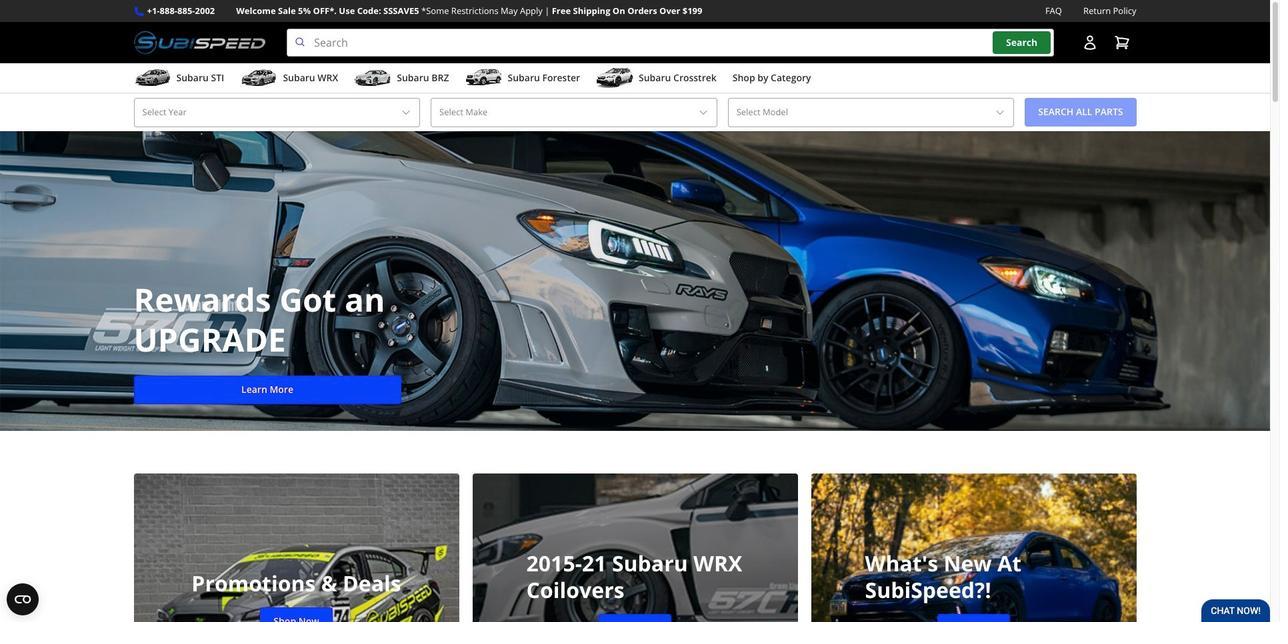 Task type: describe. For each thing, give the bounding box(es) containing it.
deals image
[[134, 474, 459, 623]]

open widget image
[[7, 584, 39, 616]]

subispeed logo image
[[134, 29, 266, 57]]

a subaru wrx thumbnail image image
[[240, 68, 278, 88]]

a subaru forester thumbnail image image
[[465, 68, 503, 88]]

select make image
[[698, 107, 709, 118]]

select model image
[[995, 107, 1006, 118]]

rewards program image
[[0, 131, 1271, 431]]

Select Make button
[[431, 98, 717, 127]]

a subaru crosstrek thumbnail image image
[[596, 68, 634, 88]]



Task type: vqa. For each thing, say whether or not it's contained in the screenshot.
Superchargers
no



Task type: locate. For each thing, give the bounding box(es) containing it.
coilovers image
[[473, 474, 798, 623]]

Select Year button
[[134, 98, 420, 127]]

earn rewards image
[[811, 474, 1137, 623]]

a subaru brz thumbnail image image
[[354, 68, 392, 88]]

search input field
[[287, 29, 1054, 57]]

select year image
[[401, 107, 412, 118]]

Select Model button
[[728, 98, 1015, 127]]

a subaru sti thumbnail image image
[[134, 68, 171, 88]]

button image
[[1082, 35, 1098, 51]]



